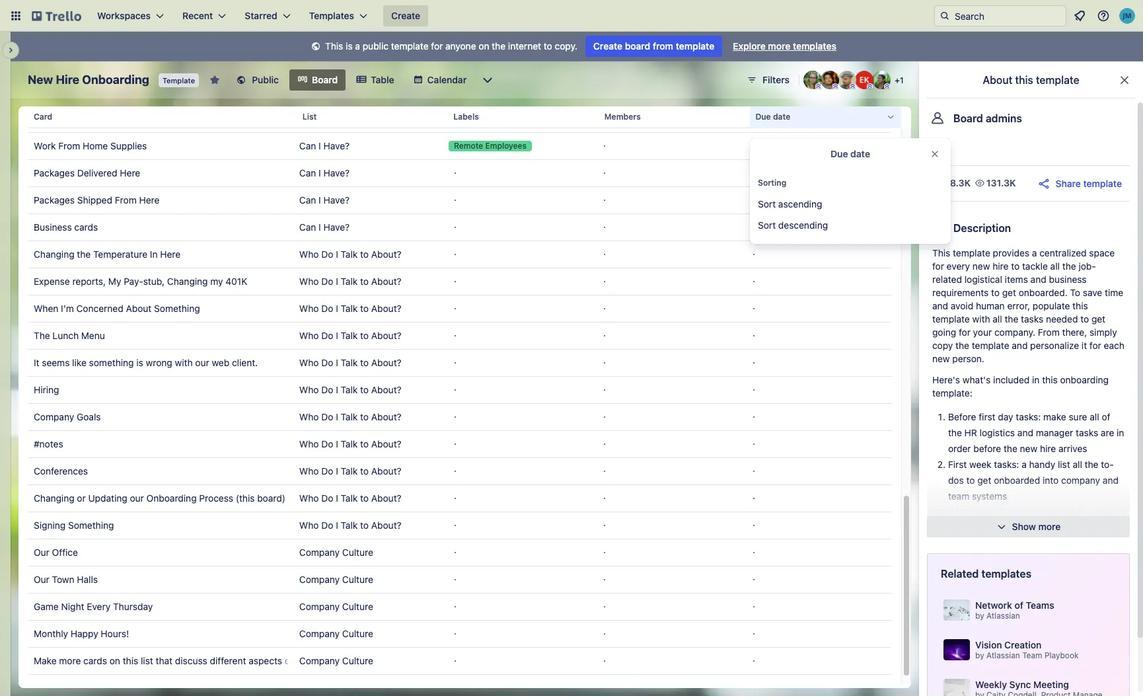 Task type: describe. For each thing, give the bounding box(es) containing it.
to inside before first day tasks: make sure all of the hr logistics and manager tasks are in order before the new hire arrives first week tasks: a handy list all the to- dos to get onboarded into company and team systems who's who list: help the newbie orient themselves and learn all about the key people they'll encounter at work
[[967, 475, 975, 486]]

sort for sort ascending
[[758, 198, 776, 210]]

who do i talk to about? for changing or updating our onboarding process (this board)
[[299, 492, 402, 504]]

1 vertical spatial date
[[851, 148, 871, 159]]

401k
[[226, 276, 247, 287]]

about? for changing the temperature in here
[[371, 249, 402, 260]]

filters
[[763, 74, 790, 85]]

recent button
[[175, 5, 234, 26]]

atlassian inside vision creation by atlassian team playbook
[[987, 650, 1021, 660]]

#notes
[[34, 438, 63, 450]]

open information menu image
[[1097, 9, 1111, 22]]

sync
[[1010, 679, 1031, 690]]

board link
[[290, 69, 346, 91]]

who for changing the temperature in here
[[299, 249, 319, 260]]

our for our office
[[34, 547, 49, 558]]

who for it seems like something is wrong with our web client.
[[299, 357, 319, 368]]

provides
[[993, 247, 1030, 258]]

tasks inside this template provides a centralized space for every new hire to tackle all the job- related logistical items and business requirements to get onboarded. to save time and avoid human error, populate this template with all the tasks needed to get going for your company. from there, simply copy the template and personalize it for each new person.
[[1021, 313, 1044, 325]]

who for conferences
[[299, 465, 319, 477]]

atlassian inside network of teams by atlassian
[[987, 611, 1021, 621]]

tackle
[[1023, 260, 1048, 272]]

get inside before first day tasks: make sure all of the hr logistics and manager tasks are in order before the new hire arrives first week tasks: a handy list all the to- dos to get onboarded into company and team systems who's who list: help the newbie orient themselves and learn all about the key people they'll encounter at work
[[978, 475, 992, 486]]

talk for hiring
[[341, 384, 358, 395]]

in inside here's what's included in this onboarding template:
[[1033, 374, 1040, 385]]

row containing company goals
[[28, 403, 892, 431]]

who for signing something
[[299, 520, 319, 531]]

person.
[[953, 353, 985, 364]]

can i have? for here
[[299, 167, 350, 178]]

can inside the can i have? row
[[299, 113, 316, 124]]

related
[[941, 568, 979, 580]]

who do i talk to about? for when i'm concerned about something
[[299, 303, 402, 314]]

due date column header
[[751, 101, 902, 133]]

starred button
[[237, 5, 299, 26]]

have? for here
[[324, 167, 350, 178]]

0 notifications image
[[1072, 8, 1088, 24]]

row containing #notes
[[28, 430, 892, 458]]

amy freiderson (amyfreiderson) image
[[804, 71, 822, 89]]

1 vertical spatial with
[[175, 357, 193, 368]]

explore
[[733, 40, 766, 52]]

tasks inside before first day tasks: make sure all of the hr logistics and manager tasks are in order before the new hire arrives first week tasks: a handy list all the to- dos to get onboarded into company and team systems who's who list: help the newbie orient themselves and learn all about the key people they'll encounter at work
[[1076, 427, 1099, 438]]

updating
[[88, 492, 127, 504]]

1 vertical spatial here
[[139, 194, 160, 206]]

about? for when i'm concerned about something
[[371, 303, 402, 314]]

0 vertical spatial cards
[[74, 221, 98, 233]]

this member is an admin of this workspace. image for andre gorte (andregorte) icon at the right top of the page
[[833, 83, 839, 89]]

encounter
[[1008, 538, 1052, 549]]

team
[[1023, 650, 1043, 660]]

who do i talk to about? for conferences
[[299, 465, 402, 477]]

and down tackle
[[1031, 274, 1047, 285]]

who for when i'm concerned about something
[[299, 303, 319, 314]]

for right it
[[1090, 340, 1102, 351]]

primary element
[[0, 0, 1144, 32]]

for up related
[[933, 260, 945, 272]]

new inside before first day tasks: make sure all of the hr logistics and manager tasks are in order before the new hire arrives first week tasks: a handy list all the to- dos to get onboarded into company and team systems who's who list: help the newbie orient themselves and learn all about the key people they'll encounter at work
[[1020, 443, 1038, 454]]

1 vertical spatial list
[[141, 655, 153, 666]]

5 have? from the top
[[324, 221, 350, 233]]

all down human
[[993, 313, 1003, 325]]

0 vertical spatial about
[[983, 74, 1013, 86]]

arrives
[[1059, 443, 1088, 454]]

our for our town halls
[[34, 574, 49, 585]]

night
[[61, 601, 84, 612]]

who for expense reports, my pay-stub, changing my 401k
[[299, 276, 319, 287]]

0 vertical spatial here
[[120, 167, 140, 178]]

back to home image
[[32, 5, 81, 26]]

packages shipped from here
[[34, 194, 160, 206]]

by inside network of teams by atlassian
[[976, 611, 985, 621]]

do for changing or updating our onboarding process (this board)
[[321, 492, 333, 504]]

changing or updating our onboarding process (this board) link
[[34, 485, 289, 512]]

dos
[[949, 475, 964, 486]]

about? for #notes
[[371, 438, 402, 450]]

share
[[1056, 177, 1081, 189]]

company culture for our town halls
[[299, 574, 373, 585]]

talk for the lunch menu
[[341, 330, 358, 341]]

do for conferences
[[321, 465, 333, 477]]

sort ascending button
[[750, 194, 951, 215]]

public
[[363, 40, 389, 52]]

row containing card
[[28, 101, 902, 133]]

#notes link
[[34, 431, 289, 457]]

the left hr
[[949, 427, 962, 438]]

our office link
[[34, 539, 289, 566]]

and down company.
[[1012, 340, 1028, 351]]

this for this template provides a centralized space for every new hire to tackle all the job- related logistical items and business requirements to get onboarded. to save time and avoid human error, populate this template with all the tasks needed to get going for your company. from there, simply copy the template and personalize it for each new person.
[[933, 247, 951, 258]]

row containing our town halls
[[28, 566, 892, 594]]

1 vertical spatial our
[[130, 492, 144, 504]]

company for our town halls
[[299, 574, 340, 585]]

who do i talk to about? for hiring
[[299, 384, 402, 395]]

who do i talk to about? for expense reports, my pay-stub, changing my 401k
[[299, 276, 402, 287]]

do for #notes
[[321, 438, 333, 450]]

5 can i have? from the top
[[299, 221, 350, 233]]

5 can from the top
[[299, 221, 316, 233]]

list:
[[1000, 506, 1015, 518]]

about
[[1054, 522, 1078, 533]]

public
[[252, 74, 279, 85]]

1 vertical spatial tasks:
[[994, 459, 1020, 470]]

1 vertical spatial due
[[831, 148, 848, 159]]

the left key
[[1081, 522, 1095, 533]]

company culture for make more cards on this list that discuss different aspects of your company's culture!
[[299, 655, 373, 666]]

1 horizontal spatial something
[[154, 303, 200, 314]]

do for the lunch menu
[[321, 330, 333, 341]]

onboarding inside text box
[[82, 73, 149, 87]]

due inside button
[[756, 112, 771, 122]]

orient
[[1087, 506, 1112, 518]]

aspects
[[249, 655, 282, 666]]

populate
[[1033, 300, 1070, 311]]

company goals link
[[34, 404, 289, 430]]

hire inside this template provides a centralized space for every new hire to tackle all the job- related logistical items and business requirements to get onboarded. to save time and avoid human error, populate this template with all the tasks needed to get going for your company. from there, simply copy the template and personalize it for each new person.
[[993, 260, 1009, 272]]

table containing can i have?
[[19, 101, 912, 696]]

or
[[77, 492, 86, 504]]

your inside table
[[296, 655, 315, 666]]

row containing changing or updating our onboarding process (this board)
[[28, 485, 892, 512]]

star or unstar board image
[[210, 75, 220, 85]]

about? for company goals
[[371, 411, 402, 422]]

this up admins
[[1016, 74, 1034, 86]]

and down list: at the right of the page
[[1000, 522, 1016, 533]]

before
[[974, 443, 1002, 454]]

do for hiring
[[321, 384, 333, 395]]

sort descending button
[[750, 215, 951, 236]]

1 horizontal spatial templates
[[982, 568, 1032, 580]]

template:
[[933, 387, 973, 399]]

that
[[156, 655, 173, 666]]

0 vertical spatial tasks:
[[1016, 411, 1041, 422]]

a inside before first day tasks: make sure all of the hr logistics and manager tasks are in order before the new hire arrives first week tasks: a handy list all the to- dos to get onboarded into company and team systems who's who list: help the newbie orient themselves and learn all about the key people they'll encounter at work
[[1022, 459, 1027, 470]]

related templates
[[941, 568, 1032, 580]]

meeting
[[1034, 679, 1069, 690]]

row containing conferences
[[28, 457, 892, 485]]

logistical
[[965, 274, 1003, 285]]

to
[[1071, 287, 1081, 298]]

due date button
[[751, 101, 902, 133]]

this inside table
[[123, 655, 138, 666]]

1 vertical spatial changing
[[167, 276, 208, 287]]

save
[[1083, 287, 1103, 298]]

changing the temperature in here link
[[34, 241, 289, 268]]

do for company goals
[[321, 411, 333, 422]]

our town halls
[[34, 574, 98, 585]]

this member is an admin of this workspace. image for priscilla parjet (priscillaparjet) "icon"
[[884, 83, 890, 89]]

help
[[1017, 506, 1035, 518]]

this member is an admin of this workspace. image for ellie kulick (elliekulick2) icon
[[867, 83, 873, 89]]

can i have? for from
[[299, 194, 350, 206]]

row containing our office
[[28, 539, 892, 567]]

filters button
[[743, 69, 794, 91]]

simply
[[1090, 327, 1118, 338]]

team
[[949, 490, 970, 502]]

18.3k
[[946, 177, 971, 188]]

our town halls link
[[34, 567, 289, 593]]

close popover image
[[930, 149, 941, 159]]

0 vertical spatial new
[[973, 260, 991, 272]]

order
[[949, 443, 971, 454]]

workspaces button
[[89, 5, 172, 26]]

handy
[[1030, 459, 1056, 470]]

calendar link
[[405, 69, 475, 91]]

show more button
[[927, 516, 1130, 537]]

here inside 'link'
[[160, 249, 181, 260]]

share template
[[1056, 177, 1122, 189]]

all right learn on the bottom of the page
[[1042, 522, 1051, 533]]

a inside this template provides a centralized space for every new hire to tackle all the job- related logistical items and business requirements to get onboarded. to save time and avoid human error, populate this template with all the tasks needed to get going for your company. from there, simply copy the template and personalize it for each new person.
[[1032, 247, 1037, 258]]

of inside before first day tasks: make sure all of the hr logistics and manager tasks are in order before the new hire arrives first week tasks: a handy list all the to- dos to get onboarded into company and team systems who's who list: help the newbie orient themselves and learn all about the key people they'll encounter at work
[[1102, 411, 1111, 422]]

changing or updating our onboarding process (this board)
[[34, 492, 286, 504]]

ascending
[[779, 198, 823, 210]]

shipped
[[77, 194, 112, 206]]

Board name text field
[[21, 69, 156, 91]]

talk for it seems like something is wrong with our web client.
[[341, 357, 358, 368]]

for right going
[[959, 327, 971, 338]]

changing for updating
[[34, 492, 74, 504]]

labels
[[454, 112, 479, 122]]

members button
[[599, 101, 751, 133]]

1 vertical spatial on
[[110, 655, 120, 666]]

monthly happy hours! link
[[34, 621, 289, 647]]

teams
[[1026, 600, 1055, 611]]

talk for #notes
[[341, 438, 358, 450]]

row containing signing something
[[28, 512, 892, 539]]

it seems like something is wrong with our web client. link
[[34, 350, 289, 376]]

related
[[933, 274, 962, 285]]

your inside this template provides a centralized space for every new hire to tackle all the job- related logistical items and business requirements to get onboarded. to save time and avoid human error, populate this template with all the tasks needed to get going for your company. from there, simply copy the template and personalize it for each new person.
[[974, 327, 992, 338]]

row containing changing the temperature in here
[[28, 241, 892, 268]]

do for it seems like something is wrong with our web client.
[[321, 357, 333, 368]]

company culture for game night every thursday
[[299, 601, 373, 612]]

process
[[199, 492, 233, 504]]

business cards link
[[34, 214, 289, 241]]

systems
[[972, 490, 1008, 502]]

hiring
[[34, 384, 59, 395]]

pay-
[[124, 276, 143, 287]]

creation
[[1005, 639, 1042, 650]]

talk for when i'm concerned about something
[[341, 303, 358, 314]]

talk for signing something
[[341, 520, 358, 531]]

onboarding inside row
[[147, 492, 197, 504]]

and left avoid
[[933, 300, 949, 311]]

do for signing something
[[321, 520, 333, 531]]

there,
[[1063, 327, 1088, 338]]

do for expense reports, my pay-stub, changing my 401k
[[321, 276, 333, 287]]

row containing make more cards on this list that discuss different aspects of your company's culture!
[[28, 647, 892, 675]]

1 vertical spatial is
[[136, 357, 143, 368]]

1 horizontal spatial our
[[195, 357, 209, 368]]

signing something link
[[34, 512, 289, 539]]

share template button
[[1038, 176, 1122, 190]]

can for home
[[299, 140, 316, 151]]

culture for game night every thursday
[[342, 601, 373, 612]]

0 vertical spatial get
[[1003, 287, 1017, 298]]

centralized
[[1040, 247, 1087, 258]]

make
[[34, 655, 57, 666]]

create for create
[[391, 10, 421, 21]]

halls
[[77, 574, 98, 585]]

the up company.
[[1005, 313, 1019, 325]]

date inside button
[[773, 112, 791, 122]]

0 vertical spatial is
[[346, 40, 353, 52]]

thursday
[[113, 601, 153, 612]]

hire inside before first day tasks: make sure all of the hr logistics and manager tasks are in order before the new hire arrives first week tasks: a handy list all the to- dos to get onboarded into company and team systems who's who list: help the newbie orient themselves and learn all about the key people they'll encounter at work
[[1040, 443, 1056, 454]]

talk for changing or updating our onboarding process (this board)
[[341, 492, 358, 504]]

board for board admins
[[954, 112, 984, 124]]

who for #notes
[[299, 438, 319, 450]]

can i have? for home
[[299, 140, 350, 151]]

signing something
[[34, 520, 114, 531]]

expense
[[34, 276, 70, 287]]



Task type: vqa. For each thing, say whether or not it's contained in the screenshot.


Task type: locate. For each thing, give the bounding box(es) containing it.
5 do from the top
[[321, 357, 333, 368]]

1 vertical spatial our
[[34, 574, 49, 585]]

list
[[1058, 459, 1071, 470], [141, 655, 153, 666]]

1 talk from the top
[[341, 249, 358, 260]]

more for show
[[1039, 521, 1061, 532]]

template inside button
[[1084, 177, 1122, 189]]

create button
[[383, 5, 428, 26]]

2 vertical spatial a
[[1022, 459, 1027, 470]]

11 row from the top
[[28, 376, 892, 404]]

from inside this template provides a centralized space for every new hire to tackle all the job- related logistical items and business requirements to get onboarded. to save time and avoid human error, populate this template with all the tasks needed to get going for your company. from there, simply copy the template and personalize it for each new person.
[[1038, 327, 1060, 338]]

card
[[34, 112, 52, 122]]

3 do from the top
[[321, 303, 333, 314]]

about down expense reports, my pay-stub, changing my 401k
[[126, 303, 152, 314]]

1 horizontal spatial of
[[1015, 600, 1024, 611]]

0 horizontal spatial due date
[[756, 112, 791, 122]]

2 have? from the top
[[324, 140, 350, 151]]

1 horizontal spatial about
[[983, 74, 1013, 86]]

0 vertical spatial atlassian
[[987, 611, 1021, 621]]

onboarded
[[994, 475, 1041, 486]]

who for changing or updating our onboarding process (this board)
[[299, 492, 319, 504]]

1 horizontal spatial due date
[[831, 148, 871, 159]]

conferences link
[[34, 458, 289, 485]]

when i'm concerned about something link
[[34, 295, 289, 322]]

a left public
[[355, 40, 360, 52]]

have? for home
[[324, 140, 350, 151]]

packages for packages shipped from here
[[34, 194, 75, 206]]

culture for monthly happy hours!
[[342, 628, 373, 639]]

15 row from the top
[[28, 485, 892, 512]]

sort down sort ascending
[[758, 219, 776, 231]]

of right "aspects" at the left of page
[[285, 655, 293, 666]]

16 row from the top
[[28, 512, 892, 539]]

of left "teams"
[[1015, 600, 1024, 611]]

wrong
[[146, 357, 172, 368]]

create inside 'button'
[[391, 10, 421, 21]]

more for make
[[59, 655, 81, 666]]

about? for hiring
[[371, 384, 402, 395]]

it
[[1082, 340, 1088, 351]]

atlassian left team
[[987, 650, 1021, 660]]

tasks: right day
[[1016, 411, 1041, 422]]

1 can i have? from the top
[[299, 113, 350, 124]]

about? for changing or updating our onboarding process (this board)
[[371, 492, 402, 504]]

table
[[19, 101, 912, 696]]

table
[[371, 74, 394, 85]]

the up 'business'
[[1063, 260, 1077, 272]]

this for this is a public template for anyone on the internet to copy.
[[325, 40, 343, 52]]

more
[[768, 40, 791, 52], [1039, 521, 1061, 532], [59, 655, 81, 666]]

menu
[[81, 330, 105, 341]]

can i have? inside row
[[299, 113, 350, 124]]

the left to-
[[1085, 459, 1099, 470]]

vision creation by atlassian team playbook
[[976, 639, 1079, 660]]

changing the temperature in here
[[34, 249, 181, 260]]

row containing the lunch menu
[[28, 322, 892, 350]]

description
[[954, 222, 1012, 234]]

4 can from the top
[[299, 194, 316, 206]]

1 vertical spatial from
[[115, 194, 137, 206]]

at
[[1054, 538, 1063, 549]]

company for game night every thursday
[[299, 601, 340, 612]]

new hire onboarding
[[28, 73, 149, 87]]

something
[[89, 357, 134, 368]]

0 horizontal spatial on
[[110, 655, 120, 666]]

more right 'explore'
[[768, 40, 791, 52]]

0 vertical spatial onboarding
[[82, 73, 149, 87]]

1 vertical spatial in
[[1117, 427, 1125, 438]]

our left web
[[195, 357, 209, 368]]

8 do from the top
[[321, 438, 333, 450]]

1 vertical spatial atlassian
[[987, 650, 1021, 660]]

0 vertical spatial from
[[58, 140, 80, 151]]

9 do from the top
[[321, 465, 333, 477]]

included
[[994, 374, 1030, 385]]

0 vertical spatial changing
[[34, 249, 74, 260]]

with down human
[[973, 313, 991, 325]]

chris temperson (christemperson) image
[[838, 71, 857, 89]]

admins
[[986, 112, 1023, 124]]

hire down the provides
[[993, 260, 1009, 272]]

onboarding right hire
[[82, 73, 149, 87]]

2 company culture from the top
[[299, 574, 373, 585]]

this inside here's what's included in this onboarding template:
[[1043, 374, 1058, 385]]

7 about? from the top
[[371, 411, 402, 422]]

0 horizontal spatial with
[[175, 357, 193, 368]]

can for from
[[299, 194, 316, 206]]

our right updating
[[130, 492, 144, 504]]

tasks down error,
[[1021, 313, 1044, 325]]

here down supplies on the left of the page
[[120, 167, 140, 178]]

your left company's
[[296, 655, 315, 666]]

1 this member is an admin of this workspace. image from the left
[[850, 83, 856, 89]]

sort for sort descending
[[758, 219, 776, 231]]

who for hiring
[[299, 384, 319, 395]]

more inside button
[[1039, 521, 1061, 532]]

4 culture from the top
[[342, 628, 373, 639]]

a
[[355, 40, 360, 52], [1032, 247, 1037, 258], [1022, 459, 1027, 470]]

who's
[[949, 506, 975, 518]]

list down arrives
[[1058, 459, 1071, 470]]

0 vertical spatial board
[[312, 74, 338, 85]]

with inside this template provides a centralized space for every new hire to tackle all the job- related logistical items and business requirements to get onboarded. to save time and avoid human error, populate this template with all the tasks needed to get going for your company. from there, simply copy the template and personalize it for each new person.
[[973, 313, 991, 325]]

get
[[1003, 287, 1017, 298], [1092, 313, 1106, 325], [978, 475, 992, 486]]

andre gorte (andregorte) image
[[821, 71, 840, 89]]

company
[[34, 411, 74, 422], [299, 547, 340, 558], [299, 574, 340, 585], [299, 601, 340, 612], [299, 628, 340, 639], [299, 655, 340, 666]]

do
[[321, 249, 333, 260], [321, 276, 333, 287], [321, 303, 333, 314], [321, 330, 333, 341], [321, 357, 333, 368], [321, 384, 333, 395], [321, 411, 333, 422], [321, 438, 333, 450], [321, 465, 333, 477], [321, 492, 333, 504], [321, 520, 333, 531]]

of inside network of teams by atlassian
[[1015, 600, 1024, 611]]

+ 1
[[895, 75, 904, 85]]

1 vertical spatial more
[[1039, 521, 1061, 532]]

131.3k
[[987, 177, 1016, 188]]

0 vertical spatial due date
[[756, 112, 791, 122]]

culture
[[342, 547, 373, 558], [342, 574, 373, 585], [342, 601, 373, 612], [342, 628, 373, 639], [342, 655, 373, 666]]

due date
[[756, 112, 791, 122], [831, 148, 871, 159]]

copy
[[933, 340, 953, 351]]

packages up business
[[34, 194, 75, 206]]

cards down happy
[[83, 655, 107, 666]]

first
[[979, 411, 996, 422]]

this member is an admin of this workspace. image
[[816, 83, 822, 89], [833, 83, 839, 89], [867, 83, 873, 89]]

2 row from the top
[[28, 132, 892, 160]]

tasks: up the onboarded
[[994, 459, 1020, 470]]

1 vertical spatial get
[[1092, 313, 1106, 325]]

about? for signing something
[[371, 520, 402, 531]]

2 vertical spatial of
[[285, 655, 293, 666]]

1 horizontal spatial this
[[933, 247, 951, 258]]

who for company goals
[[299, 411, 319, 422]]

3 company culture from the top
[[299, 601, 373, 612]]

10 talk from the top
[[341, 492, 358, 504]]

of up are
[[1102, 411, 1111, 422]]

1 horizontal spatial hire
[[1040, 443, 1056, 454]]

0 horizontal spatial about
[[126, 303, 152, 314]]

culture for make more cards on this list that discuss different aspects of your company's culture!
[[342, 655, 373, 666]]

2 horizontal spatial a
[[1032, 247, 1037, 258]]

who do i talk to about? for signing something
[[299, 520, 402, 531]]

1 horizontal spatial due
[[831, 148, 848, 159]]

1 horizontal spatial is
[[346, 40, 353, 52]]

about up admins
[[983, 74, 1013, 86]]

by up weekly
[[976, 650, 985, 660]]

row containing packages shipped from here
[[28, 186, 892, 214]]

row containing business cards
[[28, 214, 892, 241]]

0 vertical spatial due
[[756, 112, 771, 122]]

templates
[[309, 10, 354, 21]]

0 vertical spatial hire
[[993, 260, 1009, 272]]

ellie kulick (elliekulick2) image
[[855, 71, 874, 89]]

have? for from
[[324, 194, 350, 206]]

8 who do i talk to about? from the top
[[299, 438, 402, 450]]

18 row from the top
[[28, 566, 892, 594]]

1 who do i talk to about? from the top
[[299, 249, 402, 260]]

8 row from the top
[[28, 295, 892, 323]]

20 row from the top
[[28, 620, 892, 648]]

have? inside row
[[324, 113, 350, 124]]

1 vertical spatial create
[[594, 40, 623, 52]]

company culture
[[299, 547, 373, 558], [299, 574, 373, 585], [299, 601, 373, 612], [299, 628, 373, 639], [299, 655, 373, 666]]

0 horizontal spatial more
[[59, 655, 81, 666]]

list left that
[[141, 655, 153, 666]]

this member is an admin of this workspace. image left +
[[884, 83, 890, 89]]

is left wrong on the left bottom of the page
[[136, 357, 143, 368]]

1 vertical spatial a
[[1032, 247, 1037, 258]]

1 vertical spatial cards
[[83, 655, 107, 666]]

error,
[[1008, 300, 1031, 311]]

templates down they'll
[[982, 568, 1032, 580]]

2 horizontal spatial from
[[1038, 327, 1060, 338]]

avoid
[[951, 300, 974, 311]]

0 horizontal spatial due
[[756, 112, 771, 122]]

sort inside "button"
[[758, 198, 776, 210]]

more inside table
[[59, 655, 81, 666]]

our inside our town halls link
[[34, 574, 49, 585]]

company for our office
[[299, 547, 340, 558]]

2 sort from the top
[[758, 219, 776, 231]]

packages down work
[[34, 167, 75, 178]]

0 vertical spatial packages
[[34, 167, 75, 178]]

all up company
[[1073, 459, 1083, 470]]

workspaces
[[97, 10, 151, 21]]

1 can from the top
[[299, 113, 316, 124]]

who do i talk to about? for #notes
[[299, 438, 402, 450]]

this down to
[[1073, 300, 1089, 311]]

the up person.
[[956, 340, 970, 351]]

color: green, title: "remote employees" element
[[449, 141, 532, 151]]

3 have? from the top
[[324, 167, 350, 178]]

date down filters
[[773, 112, 791, 122]]

1 vertical spatial by
[[976, 650, 985, 660]]

stub,
[[143, 276, 165, 287]]

templates up amy freiderson (amyfreiderson) icon
[[793, 40, 837, 52]]

who do i talk to about? for the lunch menu
[[299, 330, 402, 341]]

company culture for monthly happy hours!
[[299, 628, 373, 639]]

search image
[[940, 11, 951, 21]]

more right make
[[59, 655, 81, 666]]

about? for conferences
[[371, 465, 402, 477]]

1 do from the top
[[321, 249, 333, 260]]

something down or
[[68, 520, 114, 531]]

the
[[34, 330, 50, 341]]

a up the onboarded
[[1022, 459, 1027, 470]]

4 do from the top
[[321, 330, 333, 341]]

2 packages from the top
[[34, 194, 75, 206]]

1 horizontal spatial more
[[768, 40, 791, 52]]

can i have?
[[299, 113, 350, 124], [299, 140, 350, 151], [299, 167, 350, 178], [299, 194, 350, 206], [299, 221, 350, 233]]

2 vertical spatial changing
[[34, 492, 74, 504]]

date down due date button
[[851, 148, 871, 159]]

6 who do i talk to about? from the top
[[299, 384, 402, 395]]

due down filters button
[[756, 112, 771, 122]]

the lunch menu link
[[34, 323, 289, 349]]

tasks down 'sure'
[[1076, 427, 1099, 438]]

2 can from the top
[[299, 140, 316, 151]]

0 horizontal spatial tasks
[[1021, 313, 1044, 325]]

board for board
[[312, 74, 338, 85]]

new up logistical
[[973, 260, 991, 272]]

0 horizontal spatial templates
[[793, 40, 837, 52]]

about? for the lunch menu
[[371, 330, 402, 341]]

about? for expense reports, my pay-stub, changing my 401k
[[371, 276, 402, 287]]

this member is an admin of this workspace. image
[[850, 83, 856, 89], [884, 83, 890, 89]]

2 talk from the top
[[341, 276, 358, 287]]

here down packages delivered here link
[[139, 194, 160, 206]]

row
[[28, 101, 902, 133], [28, 132, 892, 160], [28, 159, 892, 187], [28, 186, 892, 214], [28, 214, 892, 241], [28, 241, 892, 268], [28, 268, 892, 295], [28, 295, 892, 323], [28, 322, 892, 350], [28, 349, 892, 377], [28, 376, 892, 404], [28, 403, 892, 431], [28, 430, 892, 458], [28, 457, 892, 485], [28, 485, 892, 512], [28, 512, 892, 539], [28, 539, 892, 567], [28, 566, 892, 594], [28, 593, 892, 621], [28, 620, 892, 648], [28, 647, 892, 675]]

3 about? from the top
[[371, 303, 402, 314]]

0 vertical spatial a
[[355, 40, 360, 52]]

into
[[1043, 475, 1059, 486]]

company
[[1062, 475, 1101, 486]]

19 row from the top
[[28, 593, 892, 621]]

21 row from the top
[[28, 647, 892, 675]]

0 horizontal spatial this member is an admin of this workspace. image
[[816, 83, 822, 89]]

signing
[[34, 520, 66, 531]]

1 vertical spatial due date
[[831, 148, 871, 159]]

your
[[974, 327, 992, 338], [296, 655, 315, 666]]

11 who do i talk to about? from the top
[[299, 520, 402, 531]]

1 vertical spatial about
[[126, 303, 152, 314]]

more for explore
[[768, 40, 791, 52]]

0 vertical spatial our
[[195, 357, 209, 368]]

this member is an admin of this workspace. image right andre gorte (andregorte) icon at the right top of the page
[[850, 83, 856, 89]]

in inside before first day tasks: make sure all of the hr logistics and manager tasks are in order before the new hire arrives first week tasks: a handy list all the to- dos to get onboarded into company and team systems who's who list: help the newbie orient themselves and learn all about the key people they'll encounter at work
[[1117, 427, 1125, 438]]

6 do from the top
[[321, 384, 333, 395]]

0 vertical spatial sort
[[758, 198, 776, 210]]

sm image
[[309, 40, 323, 54]]

1 culture from the top
[[342, 547, 373, 558]]

remote employees
[[454, 141, 527, 151]]

starred
[[245, 10, 277, 21]]

sort down sorting at the right top of page
[[758, 198, 776, 210]]

7 do from the top
[[321, 411, 333, 422]]

7 talk from the top
[[341, 411, 358, 422]]

2 horizontal spatial of
[[1102, 411, 1111, 422]]

0 horizontal spatial of
[[285, 655, 293, 666]]

1 vertical spatial board
[[954, 112, 984, 124]]

11 about? from the top
[[371, 520, 402, 531]]

company for monthly happy hours!
[[299, 628, 340, 639]]

sort inside button
[[758, 219, 776, 231]]

this member is an admin of this workspace. image right amy freiderson (amyfreiderson) icon
[[833, 83, 839, 89]]

0 horizontal spatial create
[[391, 10, 421, 21]]

0 horizontal spatial new
[[933, 353, 950, 364]]

onboarding
[[82, 73, 149, 87], [147, 492, 197, 504]]

1 horizontal spatial from
[[115, 194, 137, 206]]

0 vertical spatial templates
[[793, 40, 837, 52]]

can i have? row
[[28, 105, 892, 133]]

due down due date button
[[831, 148, 848, 159]]

1 horizontal spatial list
[[1058, 459, 1071, 470]]

priscilla parjet (priscillaparjet) image
[[873, 71, 891, 89]]

manager
[[1036, 427, 1074, 438]]

my
[[108, 276, 121, 287]]

0 horizontal spatial our
[[130, 492, 144, 504]]

with right wrong on the left bottom of the page
[[175, 357, 193, 368]]

in
[[150, 249, 158, 260]]

5 company culture from the top
[[299, 655, 373, 666]]

before
[[949, 411, 977, 422]]

packages for packages delivered here
[[34, 167, 75, 178]]

talk for conferences
[[341, 465, 358, 477]]

who inside before first day tasks: make sure all of the hr logistics and manager tasks are in order before the new hire arrives first week tasks: a handy list all the to- dos to get onboarded into company and team systems who's who list: help the newbie orient themselves and learn all about the key people they'll encounter at work
[[977, 506, 997, 518]]

1 vertical spatial hire
[[1040, 443, 1056, 454]]

this inside this template provides a centralized space for every new hire to tackle all the job- related logistical items and business requirements to get onboarded. to save time and avoid human error, populate this template with all the tasks needed to get going for your company. from there, simply copy the template and personalize it for each new person.
[[933, 247, 951, 258]]

0 vertical spatial our
[[34, 547, 49, 558]]

1 horizontal spatial with
[[973, 313, 991, 325]]

and right logistics
[[1018, 427, 1034, 438]]

7 who do i talk to about? from the top
[[299, 411, 402, 422]]

for left anyone
[[431, 40, 443, 52]]

are
[[1101, 427, 1115, 438]]

1 this member is an admin of this workspace. image from the left
[[816, 83, 822, 89]]

1 about? from the top
[[371, 249, 402, 260]]

our
[[34, 547, 49, 558], [34, 574, 49, 585]]

0 horizontal spatial your
[[296, 655, 315, 666]]

2 horizontal spatial new
[[1020, 443, 1038, 454]]

the up reports,
[[77, 249, 91, 260]]

this member is an admin of this workspace. image for chris temperson (christemperson) icon
[[850, 83, 856, 89]]

8 talk from the top
[[341, 438, 358, 450]]

jeremy miller (jeremymiller198) image
[[1120, 8, 1136, 24]]

here right in
[[160, 249, 181, 260]]

17 row from the top
[[28, 539, 892, 567]]

5 row from the top
[[28, 214, 892, 241]]

this up every
[[933, 247, 951, 258]]

0 vertical spatial your
[[974, 327, 992, 338]]

game
[[34, 601, 59, 612]]

0 horizontal spatial hire
[[993, 260, 1009, 272]]

10 who do i talk to about? from the top
[[299, 492, 402, 504]]

to-
[[1101, 459, 1114, 470]]

get down week
[[978, 475, 992, 486]]

get down "items"
[[1003, 287, 1017, 298]]

our left office at bottom
[[34, 547, 49, 558]]

it
[[34, 357, 39, 368]]

list inside before first day tasks: make sure all of the hr logistics and manager tasks are in order before the new hire arrives first week tasks: a handy list all the to- dos to get onboarded into company and team systems who's who list: help the newbie orient themselves and learn all about the key people they'll encounter at work
[[1058, 459, 1071, 470]]

2 this member is an admin of this workspace. image from the left
[[833, 83, 839, 89]]

the inside 'link'
[[77, 249, 91, 260]]

3 culture from the top
[[342, 601, 373, 612]]

2 who do i talk to about? from the top
[[299, 276, 402, 287]]

this left onboarding
[[1043, 374, 1058, 385]]

all right 'sure'
[[1090, 411, 1100, 422]]

work
[[1065, 538, 1086, 549]]

who do i talk to about? for it seems like something is wrong with our web client.
[[299, 357, 402, 368]]

create for create board from template
[[594, 40, 623, 52]]

row containing when i'm concerned about something
[[28, 295, 892, 323]]

3 this member is an admin of this workspace. image from the left
[[867, 83, 873, 89]]

on down hours!
[[110, 655, 120, 666]]

11 talk from the top
[[341, 520, 358, 531]]

3 talk from the top
[[341, 303, 358, 314]]

hire up the handy
[[1040, 443, 1056, 454]]

seems
[[42, 357, 70, 368]]

3 can from the top
[[299, 167, 316, 178]]

this right the "sm" image
[[325, 40, 343, 52]]

this member is an admin of this workspace. image left chris temperson (christemperson) icon
[[816, 83, 822, 89]]

culture for our town halls
[[342, 574, 373, 585]]

4 company culture from the top
[[299, 628, 373, 639]]

who do i talk to about? for company goals
[[299, 411, 402, 422]]

by up vision
[[976, 611, 985, 621]]

9 row from the top
[[28, 322, 892, 350]]

1 our from the top
[[34, 547, 49, 558]]

4 talk from the top
[[341, 330, 358, 341]]

4 who do i talk to about? from the top
[[299, 330, 402, 341]]

board left admins
[[954, 112, 984, 124]]

from up personalize at right
[[1038, 327, 1060, 338]]

Search field
[[951, 6, 1066, 26]]

3 who do i talk to about? from the top
[[299, 303, 402, 314]]

themselves
[[949, 522, 997, 533]]

0 vertical spatial list
[[1058, 459, 1071, 470]]

0 vertical spatial of
[[1102, 411, 1111, 422]]

2 vertical spatial new
[[1020, 443, 1038, 454]]

i inside the can i have? row
[[319, 113, 321, 124]]

2 culture from the top
[[342, 574, 373, 585]]

town
[[52, 574, 74, 585]]

make more cards on this list that discuss different aspects of your company's culture! link
[[34, 648, 399, 674]]

who for the lunch menu
[[299, 330, 319, 341]]

for
[[431, 40, 443, 52], [933, 260, 945, 272], [959, 327, 971, 338], [1090, 340, 1102, 351]]

this inside this template provides a centralized space for every new hire to tackle all the job- related logistical items and business requirements to get onboarded. to save time and avoid human error, populate this template with all the tasks needed to get going for your company. from there, simply copy the template and personalize it for each new person.
[[1073, 300, 1089, 311]]

13 row from the top
[[28, 430, 892, 458]]

1 horizontal spatial your
[[974, 327, 992, 338]]

5 talk from the top
[[341, 357, 358, 368]]

1 company culture from the top
[[299, 547, 373, 558]]

temperature
[[93, 249, 147, 260]]

company for make more cards on this list that discuss different aspects of your company's culture!
[[299, 655, 340, 666]]

changing left or
[[34, 492, 74, 504]]

board down the "sm" image
[[312, 74, 338, 85]]

0 vertical spatial on
[[479, 40, 489, 52]]

2 this member is an admin of this workspace. image from the left
[[884, 83, 890, 89]]

when
[[34, 303, 58, 314]]

10 row from the top
[[28, 349, 892, 377]]

create up this is a public template for anyone on the internet to copy.
[[391, 10, 421, 21]]

about? for it seems like something is wrong with our web client.
[[371, 357, 402, 368]]

template
[[163, 76, 195, 85]]

4 about? from the top
[[371, 330, 402, 341]]

6 about? from the top
[[371, 384, 402, 395]]

talk for company goals
[[341, 411, 358, 422]]

2 by from the top
[[976, 650, 985, 660]]

get up simply
[[1092, 313, 1106, 325]]

row containing it seems like something is wrong with our web client.
[[28, 349, 892, 377]]

0 horizontal spatial this member is an admin of this workspace. image
[[850, 83, 856, 89]]

0 horizontal spatial from
[[58, 140, 80, 151]]

changing inside 'link'
[[34, 249, 74, 260]]

all down centralized
[[1051, 260, 1060, 272]]

row containing hiring
[[28, 376, 892, 404]]

due date inside button
[[756, 112, 791, 122]]

your down human
[[974, 327, 992, 338]]

1 horizontal spatial new
[[973, 260, 991, 272]]

10 about? from the top
[[371, 492, 402, 504]]

11 do from the top
[[321, 520, 333, 531]]

5 who do i talk to about? from the top
[[299, 357, 402, 368]]

1 vertical spatial onboarding
[[147, 492, 197, 504]]

4 can i have? from the top
[[299, 194, 350, 206]]

changing for temperature
[[34, 249, 74, 260]]

onboarded.
[[1019, 287, 1068, 298]]

row containing expense reports, my pay-stub, changing my 401k
[[28, 268, 892, 295]]

who do i talk to about? for changing the temperature in here
[[299, 249, 402, 260]]

changing down business
[[34, 249, 74, 260]]

due date down due date button
[[831, 148, 871, 159]]

1 row from the top
[[28, 101, 902, 133]]

1 vertical spatial something
[[68, 520, 114, 531]]

the up show more
[[1038, 506, 1052, 518]]

monthly
[[34, 628, 68, 639]]

0 vertical spatial date
[[773, 112, 791, 122]]

1 packages from the top
[[34, 167, 75, 178]]

row containing monthly happy hours!
[[28, 620, 892, 648]]

culture for our office
[[342, 547, 373, 558]]

in right included
[[1033, 374, 1040, 385]]

5 culture from the top
[[342, 655, 373, 666]]

of inside row
[[285, 655, 293, 666]]

can for here
[[299, 167, 316, 178]]

new down "copy"
[[933, 353, 950, 364]]

1 horizontal spatial create
[[594, 40, 623, 52]]

12 row from the top
[[28, 403, 892, 431]]

1 have? from the top
[[324, 113, 350, 124]]

8 about? from the top
[[371, 438, 402, 450]]

1 horizontal spatial tasks
[[1076, 427, 1099, 438]]

5 about? from the top
[[371, 357, 402, 368]]

work from home supplies link
[[34, 133, 289, 159]]

and down to-
[[1103, 475, 1119, 486]]

sort ascending
[[758, 198, 823, 210]]

7 row from the top
[[28, 268, 892, 295]]

1 sort from the top
[[758, 198, 776, 210]]

9 talk from the top
[[341, 465, 358, 477]]

onboarding down conferences link
[[147, 492, 197, 504]]

do for changing the temperature in here
[[321, 249, 333, 260]]

lunch
[[53, 330, 79, 341]]

a up tackle
[[1032, 247, 1037, 258]]

0 vertical spatial something
[[154, 303, 200, 314]]

expense reports, my pay-stub, changing my 401k link
[[34, 268, 289, 295]]

2 can i have? from the top
[[299, 140, 350, 151]]

board
[[625, 40, 651, 52]]

1 horizontal spatial on
[[479, 40, 489, 52]]

web
[[212, 357, 230, 368]]

2 vertical spatial more
[[59, 655, 81, 666]]

our inside our office link
[[34, 547, 49, 558]]

customize views image
[[481, 73, 495, 87]]

members
[[605, 112, 641, 122]]

1 vertical spatial this
[[933, 247, 951, 258]]

2 horizontal spatial more
[[1039, 521, 1061, 532]]

2 horizontal spatial get
[[1092, 313, 1106, 325]]

create left board
[[594, 40, 623, 52]]

more up the at at the bottom right of the page
[[1039, 521, 1061, 532]]

the down logistics
[[1004, 443, 1018, 454]]

from right work
[[58, 140, 80, 151]]

do for when i'm concerned about something
[[321, 303, 333, 314]]

0 horizontal spatial board
[[312, 74, 338, 85]]

weekly sync meeting
[[976, 679, 1069, 690]]

about inside row
[[126, 303, 152, 314]]

2 do from the top
[[321, 276, 333, 287]]

delivered
[[77, 167, 117, 178]]

calendar
[[427, 74, 467, 85]]

the left internet
[[492, 40, 506, 52]]

company culture for our office
[[299, 547, 373, 558]]

tasks
[[1021, 313, 1044, 325], [1076, 427, 1099, 438]]

4 have? from the top
[[324, 194, 350, 206]]

hire
[[56, 73, 79, 87]]

2 vertical spatial get
[[978, 475, 992, 486]]

atlassian up vision
[[987, 611, 1021, 621]]

row containing game night every thursday
[[28, 593, 892, 621]]

6 talk from the top
[[341, 384, 358, 395]]

row containing packages delivered here
[[28, 159, 892, 187]]

something down expense reports, my pay-stub, changing my 401k link
[[154, 303, 200, 314]]

home
[[83, 140, 108, 151]]

talk for expense reports, my pay-stub, changing my 401k
[[341, 276, 358, 287]]

4 row from the top
[[28, 186, 892, 214]]

0 horizontal spatial a
[[355, 40, 360, 52]]

0 vertical spatial this
[[325, 40, 343, 52]]

of
[[1102, 411, 1111, 422], [1015, 600, 1024, 611], [285, 655, 293, 666]]

new up the handy
[[1020, 443, 1038, 454]]

6 row from the top
[[28, 241, 892, 268]]

sort
[[758, 198, 776, 210], [758, 219, 776, 231]]

2 our from the top
[[34, 574, 49, 585]]

by inside vision creation by atlassian team playbook
[[976, 650, 985, 660]]

3 can i have? from the top
[[299, 167, 350, 178]]

is left public
[[346, 40, 353, 52]]

table link
[[348, 69, 402, 91]]

make
[[1044, 411, 1067, 422]]

1 atlassian from the top
[[987, 611, 1021, 621]]

row containing work from home supplies
[[28, 132, 892, 160]]

due date down filters button
[[756, 112, 791, 122]]

1 horizontal spatial get
[[1003, 287, 1017, 298]]

2 atlassian from the top
[[987, 650, 1021, 660]]

14 row from the top
[[28, 457, 892, 485]]

show
[[1012, 521, 1036, 532]]

work from home supplies
[[34, 140, 147, 151]]

1 vertical spatial tasks
[[1076, 427, 1099, 438]]

this member is an admin of this workspace. image for amy freiderson (amyfreiderson) icon
[[816, 83, 822, 89]]

1 vertical spatial templates
[[982, 568, 1032, 580]]

9 who do i talk to about? from the top
[[299, 465, 402, 477]]

1 vertical spatial new
[[933, 353, 950, 364]]

talk for changing the temperature in here
[[341, 249, 358, 260]]



